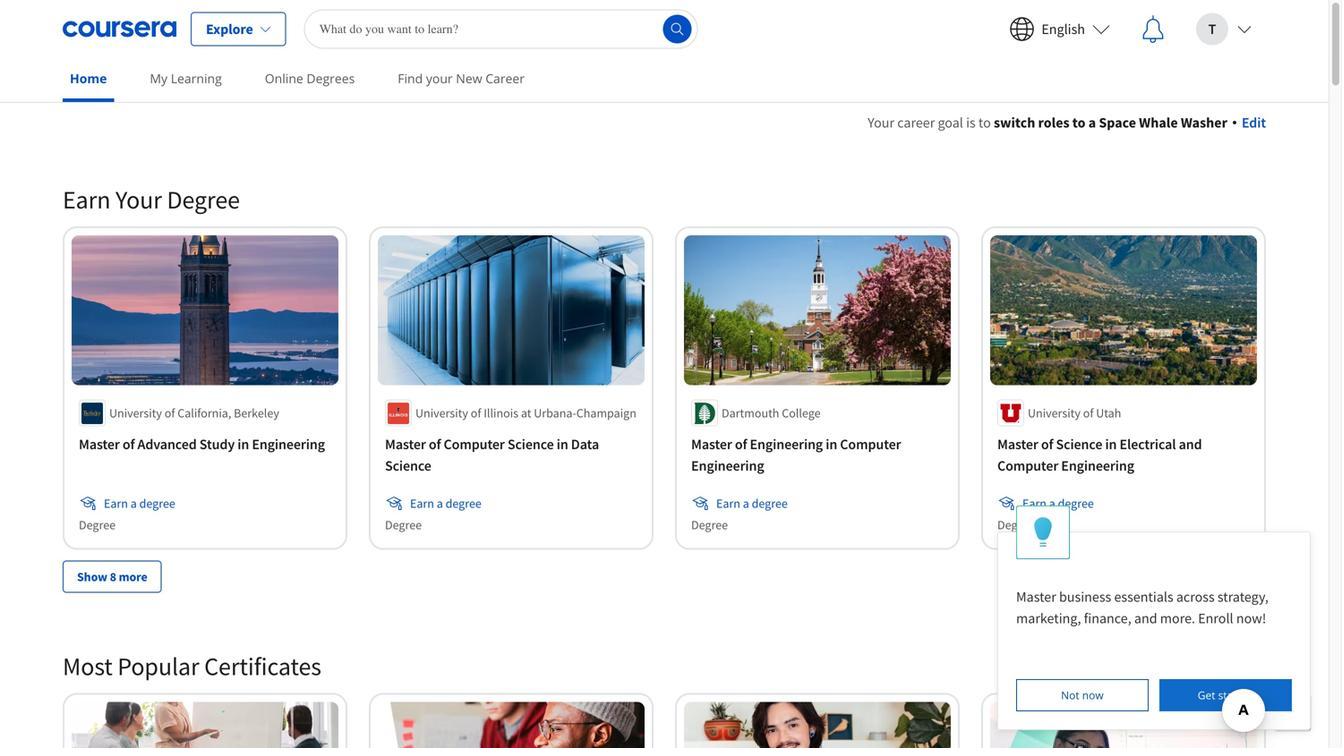 Task type: vqa. For each thing, say whether or not it's contained in the screenshot.
request
no



Task type: describe. For each thing, give the bounding box(es) containing it.
champaign
[[577, 405, 637, 421]]

certificates
[[204, 651, 321, 682]]

english button
[[995, 0, 1125, 58]]

popular
[[118, 651, 199, 682]]

edit button
[[1233, 112, 1266, 133]]

new
[[456, 70, 482, 87]]

1 in from the left
[[238, 436, 249, 454]]

1 horizontal spatial your
[[868, 114, 895, 132]]

electrical
[[1120, 436, 1176, 454]]

english
[[1042, 20, 1085, 38]]

not now button
[[1016, 680, 1149, 712]]

of for california,
[[165, 405, 175, 421]]

enroll
[[1198, 610, 1234, 628]]

earn for master of science in electrical and computer engineering
[[1023, 496, 1047, 512]]

data
[[571, 436, 599, 454]]

What do you want to learn? text field
[[304, 9, 698, 49]]

finance,
[[1084, 610, 1132, 628]]

of for advanced
[[123, 436, 135, 454]]

master for master business essentials across strategy, marketing, finance, and more. enroll now!
[[1016, 588, 1056, 606]]

in inside master of computer science in data science
[[557, 436, 568, 454]]

career
[[486, 70, 525, 87]]

degree for science
[[1058, 496, 1094, 512]]

utah
[[1096, 405, 1121, 421]]

of for engineering
[[735, 436, 747, 454]]

of for illinois
[[471, 405, 481, 421]]

and inside master business essentials across strategy, marketing, finance, and more. enroll now!
[[1134, 610, 1158, 628]]

computer inside master of computer science in data science
[[444, 436, 505, 454]]

whale
[[1139, 114, 1178, 132]]

find
[[398, 70, 423, 87]]

of for utah
[[1083, 405, 1094, 421]]

a for master of engineering in computer engineering
[[743, 496, 749, 512]]

computer inside master of science in electrical and computer engineering
[[998, 457, 1059, 475]]

my
[[150, 70, 168, 87]]

now
[[1082, 688, 1104, 703]]

8
[[110, 569, 116, 585]]

advanced
[[137, 436, 197, 454]]

master of computer science in data science link
[[385, 434, 638, 477]]

home
[[70, 70, 107, 87]]

earn a degree for science
[[1023, 496, 1094, 512]]

strategy,
[[1218, 588, 1269, 606]]

my learning
[[150, 70, 222, 87]]

explore button
[[191, 12, 286, 46]]

degree for advanced
[[139, 496, 175, 512]]

degree for computer
[[446, 496, 482, 512]]

master of engineering in computer engineering link
[[691, 434, 944, 477]]

at
[[521, 405, 531, 421]]

switch
[[994, 114, 1036, 132]]

study
[[199, 436, 235, 454]]

online degrees
[[265, 70, 355, 87]]

urbana-
[[534, 405, 577, 421]]

master for master of computer science in data science
[[385, 436, 426, 454]]

most popular certificates collection element
[[52, 622, 1277, 749]]

get
[[1198, 688, 1216, 703]]

earn a degree for computer
[[410, 496, 482, 512]]

goal
[[938, 114, 963, 132]]

1 to from the left
[[979, 114, 991, 132]]

business
[[1059, 588, 1112, 606]]

degrees
[[307, 70, 355, 87]]

online degrees link
[[258, 58, 362, 99]]

master business essentials across strategy, marketing, finance, and more. enroll now!
[[1016, 588, 1272, 628]]

1 horizontal spatial science
[[508, 436, 554, 454]]

0 horizontal spatial science
[[385, 457, 431, 475]]

in inside master of science in electrical and computer engineering
[[1105, 436, 1117, 454]]

master for master of advanced study in engineering
[[79, 436, 120, 454]]

2 to from the left
[[1073, 114, 1086, 132]]

a for master of computer science in data science
[[437, 496, 443, 512]]

earn a degree for advanced
[[104, 496, 175, 512]]

master of advanced study in engineering
[[79, 436, 325, 454]]

berkeley
[[234, 405, 279, 421]]

university for computer
[[416, 405, 468, 421]]

get started
[[1198, 688, 1254, 703]]

lightbulb tip image
[[1034, 517, 1053, 548]]

coursera image
[[63, 15, 176, 43]]

essentials
[[1114, 588, 1174, 606]]



Task type: locate. For each thing, give the bounding box(es) containing it.
a for master of science in electrical and computer engineering
[[1049, 496, 1056, 512]]

master of science in electrical and computer engineering
[[998, 436, 1202, 475]]

dartmouth college
[[722, 405, 821, 421]]

computer
[[444, 436, 505, 454], [840, 436, 901, 454], [998, 457, 1059, 475]]

roles
[[1038, 114, 1070, 132]]

of
[[165, 405, 175, 421], [471, 405, 481, 421], [1083, 405, 1094, 421], [123, 436, 135, 454], [429, 436, 441, 454], [735, 436, 747, 454], [1041, 436, 1054, 454]]

career
[[898, 114, 935, 132]]

is
[[966, 114, 976, 132]]

show
[[77, 569, 107, 585]]

2 horizontal spatial science
[[1056, 436, 1103, 454]]

degree for master of engineering in computer engineering
[[691, 517, 728, 533]]

more
[[119, 569, 147, 585]]

degree down advanced
[[139, 496, 175, 512]]

not
[[1061, 688, 1080, 703]]

learning
[[171, 70, 222, 87]]

started
[[1218, 688, 1254, 703]]

most
[[63, 651, 113, 682]]

main content
[[0, 90, 1329, 749]]

to right "roles"
[[1073, 114, 1086, 132]]

university of california, berkeley
[[109, 405, 279, 421]]

to right is
[[979, 114, 991, 132]]

master inside 'master of engineering in computer engineering'
[[691, 436, 732, 454]]

university
[[109, 405, 162, 421], [416, 405, 468, 421], [1028, 405, 1081, 421]]

2 earn a degree from the left
[[410, 496, 482, 512]]

1 vertical spatial your
[[116, 184, 162, 215]]

home link
[[63, 58, 114, 102]]

earn your degree collection element
[[52, 155, 1277, 622]]

show 8 more button
[[63, 561, 162, 593]]

0 vertical spatial and
[[1179, 436, 1202, 454]]

engineering down college
[[750, 436, 823, 454]]

illinois
[[484, 405, 519, 421]]

engineering down utah
[[1061, 457, 1135, 475]]

find your new career
[[398, 70, 525, 87]]

help center image
[[1282, 702, 1304, 724]]

engineering down dartmouth
[[691, 457, 764, 475]]

show 8 more
[[77, 569, 147, 585]]

1 horizontal spatial university
[[416, 405, 468, 421]]

of inside master of computer science in data science
[[429, 436, 441, 454]]

degree for engineering
[[752, 496, 788, 512]]

space
[[1099, 114, 1136, 132]]

engineering
[[252, 436, 325, 454], [750, 436, 823, 454], [691, 457, 764, 475], [1061, 457, 1135, 475]]

alice element
[[998, 506, 1311, 731]]

science
[[508, 436, 554, 454], [1056, 436, 1103, 454], [385, 457, 431, 475]]

earn a degree
[[104, 496, 175, 512], [410, 496, 482, 512], [716, 496, 788, 512], [1023, 496, 1094, 512]]

earn
[[63, 184, 111, 215], [104, 496, 128, 512], [410, 496, 434, 512], [716, 496, 741, 512], [1023, 496, 1047, 512]]

of inside 'master of engineering in computer engineering'
[[735, 436, 747, 454]]

main content containing earn your degree
[[0, 90, 1329, 749]]

0 horizontal spatial computer
[[444, 436, 505, 454]]

t button
[[1182, 0, 1266, 58]]

master of science in electrical and computer engineering link
[[998, 434, 1250, 477]]

4 in from the left
[[1105, 436, 1117, 454]]

1 earn a degree from the left
[[104, 496, 175, 512]]

college
[[782, 405, 821, 421]]

a down 'master of engineering in computer engineering'
[[743, 496, 749, 512]]

0 horizontal spatial and
[[1134, 610, 1158, 628]]

1 university from the left
[[109, 405, 162, 421]]

earn a degree for engineering
[[716, 496, 788, 512]]

master of advanced study in engineering link
[[79, 434, 331, 455]]

degree for master of advanced study in engineering
[[79, 517, 116, 533]]

4 earn a degree from the left
[[1023, 496, 1094, 512]]

t
[[1209, 20, 1216, 38]]

2 horizontal spatial computer
[[998, 457, 1059, 475]]

earn your degree
[[63, 184, 240, 215]]

a for master of advanced study in engineering
[[131, 496, 137, 512]]

degree down master of science in electrical and computer engineering
[[1058, 496, 1094, 512]]

most popular certificates
[[63, 651, 321, 682]]

master inside master business essentials across strategy, marketing, finance, and more. enroll now!
[[1016, 588, 1056, 606]]

degree down 'master of engineering in computer engineering'
[[752, 496, 788, 512]]

3 in from the left
[[826, 436, 837, 454]]

a left space
[[1089, 114, 1096, 132]]

master inside master of science in electrical and computer engineering
[[998, 436, 1039, 454]]

marketing,
[[1016, 610, 1081, 628]]

of for science
[[1041, 436, 1054, 454]]

earn a degree down master of computer science in data science
[[410, 496, 482, 512]]

edit
[[1242, 114, 1266, 132]]

explore
[[206, 20, 253, 38]]

to
[[979, 114, 991, 132], [1073, 114, 1086, 132]]

washer
[[1181, 114, 1228, 132]]

degree
[[139, 496, 175, 512], [446, 496, 482, 512], [752, 496, 788, 512], [1058, 496, 1094, 512]]

california,
[[177, 405, 231, 421]]

more.
[[1160, 610, 1196, 628]]

1 horizontal spatial to
[[1073, 114, 1086, 132]]

a up more
[[131, 496, 137, 512]]

find your new career link
[[391, 58, 532, 99]]

your
[[868, 114, 895, 132], [116, 184, 162, 215]]

university of illinois at urbana-champaign
[[416, 405, 637, 421]]

master for master of science in electrical and computer engineering
[[998, 436, 1039, 454]]

university for science
[[1028, 405, 1081, 421]]

0 horizontal spatial your
[[116, 184, 162, 215]]

degree for master of science in electrical and computer engineering
[[998, 517, 1034, 533]]

not now
[[1061, 688, 1104, 703]]

your
[[426, 70, 453, 87]]

1 horizontal spatial computer
[[840, 436, 901, 454]]

my learning link
[[143, 58, 229, 99]]

earn a degree down advanced
[[104, 496, 175, 512]]

in
[[238, 436, 249, 454], [557, 436, 568, 454], [826, 436, 837, 454], [1105, 436, 1117, 454]]

online
[[265, 70, 303, 87]]

university left utah
[[1028, 405, 1081, 421]]

0 horizontal spatial to
[[979, 114, 991, 132]]

university left illinois
[[416, 405, 468, 421]]

0 horizontal spatial university
[[109, 405, 162, 421]]

now!
[[1237, 610, 1267, 628]]

2 degree from the left
[[446, 496, 482, 512]]

across
[[1177, 588, 1215, 606]]

university for advanced
[[109, 405, 162, 421]]

0 vertical spatial your
[[868, 114, 895, 132]]

engineering down berkeley
[[252, 436, 325, 454]]

master for master of engineering in computer engineering
[[691, 436, 732, 454]]

computer inside 'master of engineering in computer engineering'
[[840, 436, 901, 454]]

1 vertical spatial and
[[1134, 610, 1158, 628]]

and
[[1179, 436, 1202, 454], [1134, 610, 1158, 628]]

in inside 'master of engineering in computer engineering'
[[826, 436, 837, 454]]

master of computer science in data science
[[385, 436, 599, 475]]

2 horizontal spatial university
[[1028, 405, 1081, 421]]

degree down master of computer science in data science
[[446, 496, 482, 512]]

2 in from the left
[[557, 436, 568, 454]]

a
[[1089, 114, 1096, 132], [131, 496, 137, 512], [437, 496, 443, 512], [743, 496, 749, 512], [1049, 496, 1056, 512]]

and down essentials
[[1134, 610, 1158, 628]]

earn a degree up lightbulb tip "icon"
[[1023, 496, 1094, 512]]

university up advanced
[[109, 405, 162, 421]]

master
[[79, 436, 120, 454], [385, 436, 426, 454], [691, 436, 732, 454], [998, 436, 1039, 454], [1016, 588, 1056, 606]]

university of utah
[[1028, 405, 1121, 421]]

dartmouth
[[722, 405, 779, 421]]

earn for master of advanced study in engineering
[[104, 496, 128, 512]]

your career goal is to switch roles to a space whale washer
[[868, 114, 1228, 132]]

a up lightbulb tip "icon"
[[1049, 496, 1056, 512]]

master inside master of computer science in data science
[[385, 436, 426, 454]]

3 degree from the left
[[752, 496, 788, 512]]

engineering inside master of science in electrical and computer engineering
[[1061, 457, 1135, 475]]

earn for master of engineering in computer engineering
[[716, 496, 741, 512]]

science inside master of science in electrical and computer engineering
[[1056, 436, 1103, 454]]

a down master of computer science in data science
[[437, 496, 443, 512]]

get started link
[[1160, 680, 1292, 712]]

3 earn a degree from the left
[[716, 496, 788, 512]]

1 degree from the left
[[139, 496, 175, 512]]

3 university from the left
[[1028, 405, 1081, 421]]

earn for master of computer science in data science
[[410, 496, 434, 512]]

1 horizontal spatial and
[[1179, 436, 1202, 454]]

of inside master of science in electrical and computer engineering
[[1041, 436, 1054, 454]]

of for computer
[[429, 436, 441, 454]]

earn a degree down 'master of engineering in computer engineering'
[[716, 496, 788, 512]]

and right electrical
[[1179, 436, 1202, 454]]

and inside master of science in electrical and computer engineering
[[1179, 436, 1202, 454]]

master of engineering in computer engineering
[[691, 436, 901, 475]]

None search field
[[304, 9, 698, 49]]

degree for master of computer science in data science
[[385, 517, 422, 533]]

2 university from the left
[[416, 405, 468, 421]]

4 degree from the left
[[1058, 496, 1094, 512]]



